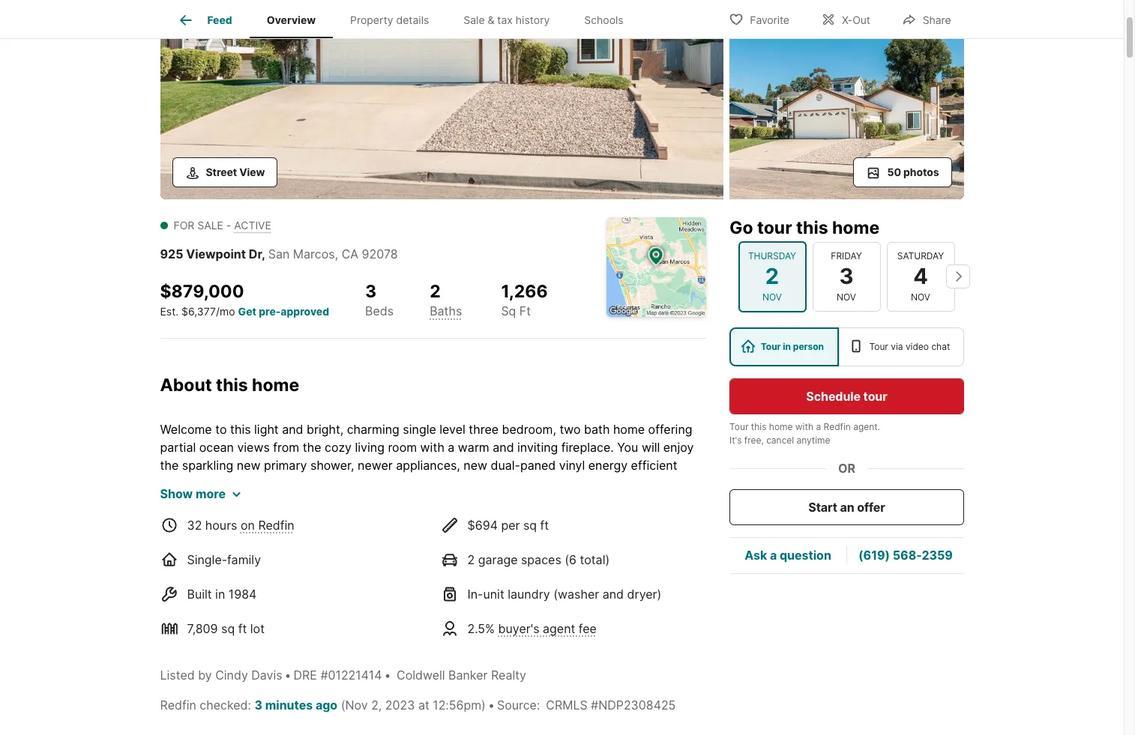 Task type: describe. For each thing, give the bounding box(es) containing it.
bath
[[584, 422, 610, 437]]

a inside "tour this home with a redfin agent. it's free, cancel anytime"
[[816, 421, 821, 432]]

2 vertical spatial redfin
[[160, 698, 196, 713]]

lovely
[[438, 476, 471, 491]]

1 vertical spatial #
[[591, 698, 599, 713]]

(619)
[[859, 548, 890, 563]]

tour via video chat
[[869, 341, 950, 352]]

1 vertical spatial sq
[[221, 622, 235, 637]]

est.
[[160, 306, 179, 318]]

feed link
[[177, 11, 232, 29]]

free,
[[744, 435, 764, 446]]

2 vertical spatial to
[[405, 530, 416, 545]]

the up 'county'
[[487, 512, 506, 527]]

1 vertical spatial redfin
[[258, 518, 295, 533]]

the down partial
[[160, 458, 179, 473]]

home up light
[[252, 375, 300, 396]]

2 vertical spatial a
[[770, 548, 777, 563]]

2 vertical spatial marcos
[[185, 530, 227, 545]]

enjoy
[[664, 440, 694, 455]]

92078
[[362, 246, 398, 261]]

and down shower,
[[323, 476, 344, 491]]

friday 3 nov
[[831, 251, 862, 303]]

2 , from the left
[[335, 246, 338, 261]]

sale
[[197, 219, 223, 231]]

x-out button
[[809, 3, 884, 34]]

tour in person option
[[730, 327, 839, 366]]

$879,000 est. $6,377 /mo get pre-approved
[[160, 281, 329, 318]]

the down bright,
[[303, 440, 321, 455]]

nov for 2
[[763, 291, 782, 303]]

by
[[198, 668, 212, 683]]

unit
[[483, 587, 505, 602]]

anytime
[[797, 435, 830, 446]]

in for person
[[783, 341, 791, 352]]

north
[[420, 530, 451, 545]]

tour for go
[[757, 217, 792, 238]]

and up dual-
[[493, 440, 514, 455]]

agent.
[[853, 421, 880, 432]]

(washer
[[554, 587, 600, 602]]

x-
[[842, 13, 853, 26]]

mello-
[[658, 530, 694, 545]]

50
[[888, 165, 902, 178]]

schools
[[388, 512, 431, 527]]

partial
[[160, 440, 196, 455]]

checked:
[[200, 698, 251, 713]]

coldwell
[[397, 668, 445, 683]]

no
[[596, 530, 610, 545]]

all
[[551, 530, 565, 545]]

schools
[[585, 14, 624, 26]]

history
[[516, 14, 550, 26]]

beautiful
[[513, 476, 562, 491]]

home.
[[474, 476, 509, 491]]

the right of
[[645, 512, 664, 527]]

this inside "tour this home with a redfin agent. it's free, cancel anytime"
[[751, 421, 767, 432]]

level
[[440, 422, 466, 437]]

award
[[509, 512, 544, 527]]

0 horizontal spatial san
[[160, 530, 182, 545]]

-
[[226, 219, 231, 231]]

minutes
[[265, 698, 313, 713]]

schedule tour button
[[730, 378, 964, 414]]

this down appliances,
[[414, 476, 435, 491]]

golf,
[[247, 512, 271, 527]]

3 inside 3 beds
[[365, 281, 377, 302]]

this up views
[[230, 422, 251, 437]]

overview tab
[[250, 2, 333, 38]]

shopping,
[[275, 512, 330, 527]]

amenities
[[560, 494, 615, 509]]

and up 'from'
[[282, 422, 303, 437]]

1 vertical spatial san
[[490, 494, 512, 509]]

map entry image
[[607, 217, 706, 317]]

1 horizontal spatial marcos
[[293, 246, 335, 261]]

and up including
[[637, 476, 658, 491]]

an
[[840, 500, 855, 515]]

2 inside thursday 2 nov
[[766, 263, 780, 290]]

beaches.
[[496, 530, 548, 545]]

energy
[[589, 458, 628, 473]]

overview
[[267, 14, 316, 26]]

bright,
[[307, 422, 344, 437]]

home inside welcome to this light and bright, charming single level three bedroom, two bath home offering partial ocean views from the cozy living room with a warm and inviting fireplace. you will enjoy the sparkling new primary shower, newer appliances, new dual-paned vinyl energy efficient windows, new exterior paint and new roof in this lovely home. beautiful private yard and patio, with room for rv and/or boat parking. great location to all san marcos amenities including entertainment, golf, shopping, excellent schools boasting the award winning, state of the art, san marcos high school, plus easy access to north county beaches. all with no hoa or mello- roos!
[[614, 422, 645, 437]]

2.5%
[[468, 622, 495, 637]]

0 horizontal spatial #
[[321, 668, 328, 683]]

for
[[220, 494, 236, 509]]

lot
[[250, 622, 265, 637]]

ask a question
[[745, 548, 831, 563]]

ft
[[520, 304, 531, 319]]

private
[[566, 476, 605, 491]]

show more button
[[160, 485, 241, 503]]

redfin inside "tour this home with a redfin agent. it's free, cancel anytime"
[[824, 421, 851, 432]]

paned
[[521, 458, 556, 473]]

or
[[643, 530, 654, 545]]

great
[[377, 494, 408, 509]]

two
[[560, 422, 581, 437]]

pre-
[[259, 306, 281, 318]]

sq
[[501, 304, 516, 319]]

tab list containing feed
[[160, 0, 653, 38]]

details
[[396, 14, 429, 26]]

home up friday
[[832, 217, 880, 238]]

7,809
[[187, 622, 218, 637]]

property details tab
[[333, 2, 447, 38]]

2 horizontal spatial •
[[488, 698, 495, 713]]

0 vertical spatial to
[[215, 422, 227, 437]]

cindy
[[215, 668, 248, 683]]

saturday 4 nov
[[898, 251, 945, 303]]

with down windows,
[[160, 494, 184, 509]]

1 vertical spatial room
[[188, 494, 217, 509]]

chat
[[932, 341, 950, 352]]

$694 per sq ft
[[468, 518, 549, 533]]

sale
[[464, 14, 485, 26]]

share
[[923, 13, 952, 26]]

patio,
[[661, 476, 693, 491]]

2 garage spaces (6 total)
[[468, 553, 610, 568]]

state
[[598, 512, 627, 527]]

it's
[[730, 435, 742, 446]]

video
[[906, 341, 929, 352]]

offering
[[649, 422, 693, 437]]

32
[[187, 518, 202, 533]]

(6
[[565, 553, 577, 568]]

1 horizontal spatial •
[[384, 668, 391, 683]]

show more
[[160, 487, 226, 502]]

sparkling
[[182, 458, 234, 473]]

laundry
[[508, 587, 550, 602]]



Task type: vqa. For each thing, say whether or not it's contained in the screenshot.
the 1,800
no



Task type: locate. For each thing, give the bounding box(es) containing it.
for
[[174, 219, 195, 231]]

, down the active
[[262, 246, 265, 261]]

fee
[[579, 622, 597, 637]]

1 nov from the left
[[763, 291, 782, 303]]

this right about
[[216, 375, 248, 396]]

0 horizontal spatial ,
[[262, 246, 265, 261]]

tour inside button
[[864, 389, 888, 404]]

1 horizontal spatial ft
[[541, 518, 549, 533]]

shower,
[[311, 458, 354, 473]]

sq
[[524, 518, 537, 533], [221, 622, 235, 637]]

share button
[[890, 3, 964, 34]]

start an offer button
[[730, 489, 964, 525]]

50 photos button
[[854, 157, 952, 187]]

tour up thursday
[[757, 217, 792, 238]]

2 vertical spatial san
[[160, 530, 182, 545]]

1 vertical spatial tour
[[864, 389, 888, 404]]

marcos down "entertainment,"
[[185, 530, 227, 545]]

newer
[[358, 458, 393, 473]]

tour inside "tour this home with a redfin agent. it's free, cancel anytime"
[[730, 421, 749, 432]]

in inside welcome to this light and bright, charming single level three bedroom, two bath home offering partial ocean views from the cozy living room with a warm and inviting fireplace. you will enjoy the sparkling new primary shower, newer appliances, new dual-paned vinyl energy efficient windows, new exterior paint and new roof in this lovely home. beautiful private yard and patio, with room for rv and/or boat parking. great location to all san marcos amenities including entertainment, golf, shopping, excellent schools boasting the award winning, state of the art, san marcos high school, plus easy access to north county beaches. all with no hoa or mello- roos!
[[401, 476, 411, 491]]

welcome
[[160, 422, 212, 437]]

in-unit laundry (washer and dryer)
[[468, 587, 662, 602]]

925 viewpoint dr, san marcos, ca 92078 image
[[160, 0, 724, 199], [730, 0, 964, 12], [730, 18, 964, 199]]

tab list
[[160, 0, 653, 38]]

0 vertical spatial redfin
[[824, 421, 851, 432]]

county
[[454, 530, 493, 545]]

list box containing tour in person
[[730, 327, 964, 366]]

$879,000
[[160, 281, 244, 302]]

with down winning,
[[568, 530, 593, 545]]

3 down friday
[[840, 263, 854, 290]]

ago
[[316, 698, 338, 713]]

efficient
[[631, 458, 678, 473]]

a right ask
[[770, 548, 777, 563]]

in left the person
[[783, 341, 791, 352]]

3 up the beds
[[365, 281, 377, 302]]

01221414
[[328, 668, 382, 683]]

0 horizontal spatial sq
[[221, 622, 235, 637]]

person
[[793, 341, 824, 352]]

tour via video chat option
[[839, 327, 964, 366]]

tour this home with a redfin agent. it's free, cancel anytime
[[730, 421, 880, 446]]

redfin up anytime
[[824, 421, 851, 432]]

tour up it's at right bottom
[[730, 421, 749, 432]]

light
[[254, 422, 279, 437]]

rv
[[239, 494, 255, 509]]

# right dre
[[321, 668, 328, 683]]

a down level
[[448, 440, 455, 455]]

with inside "tour this home with a redfin agent. it's free, cancel anytime"
[[795, 421, 814, 432]]

0 vertical spatial marcos
[[293, 246, 335, 261]]

0 horizontal spatial redfin
[[160, 698, 196, 713]]

3 left minutes
[[255, 698, 263, 713]]

buyer's
[[499, 622, 540, 637]]

will
[[642, 440, 660, 455]]

1 horizontal spatial in
[[401, 476, 411, 491]]

3 inside friday 3 nov
[[840, 263, 854, 290]]

2 inside 2 baths
[[430, 281, 441, 302]]

0 vertical spatial #
[[321, 668, 328, 683]]

0 horizontal spatial •
[[285, 668, 292, 683]]

1 horizontal spatial #
[[591, 698, 599, 713]]

thursday 2 nov
[[749, 251, 797, 303]]

san right dr
[[268, 246, 290, 261]]

2 horizontal spatial 2
[[766, 263, 780, 290]]

2 for 2 baths
[[430, 281, 441, 302]]

1 horizontal spatial ,
[[335, 246, 338, 261]]

nov inside thursday 2 nov
[[763, 291, 782, 303]]

1 vertical spatial marcos
[[515, 494, 557, 509]]

&
[[488, 14, 495, 26]]

ocean
[[199, 440, 234, 455]]

2 horizontal spatial redfin
[[824, 421, 851, 432]]

in inside option
[[783, 341, 791, 352]]

sale & tax history
[[464, 14, 550, 26]]

2 horizontal spatial nov
[[912, 291, 931, 303]]

dre
[[294, 668, 317, 683]]

nov down 4
[[912, 291, 931, 303]]

with up anytime
[[795, 421, 814, 432]]

50 photos
[[888, 165, 940, 178]]

winning,
[[548, 512, 595, 527]]

2 horizontal spatial to
[[460, 494, 471, 509]]

2 for 2 garage spaces (6 total)
[[468, 553, 475, 568]]

home up you
[[614, 422, 645, 437]]

1 vertical spatial to
[[460, 494, 471, 509]]

568-
[[893, 548, 922, 563]]

this up thursday
[[796, 217, 828, 238]]

0 horizontal spatial a
[[448, 440, 455, 455]]

bedroom,
[[502, 422, 557, 437]]

32 hours on redfin
[[187, 518, 295, 533]]

0 horizontal spatial 3
[[255, 698, 263, 713]]

windows,
[[160, 476, 214, 491]]

nov inside saturday 4 nov
[[912, 291, 931, 303]]

1 horizontal spatial 3
[[365, 281, 377, 302]]

warm
[[458, 440, 490, 455]]

0 vertical spatial tour
[[757, 217, 792, 238]]

1 vertical spatial in
[[401, 476, 411, 491]]

home
[[832, 217, 880, 238], [252, 375, 300, 396], [769, 421, 793, 432], [614, 422, 645, 437]]

sq right per
[[524, 518, 537, 533]]

to up ocean
[[215, 422, 227, 437]]

0 horizontal spatial tour
[[730, 421, 749, 432]]

tour for schedule
[[864, 389, 888, 404]]

1 vertical spatial ft
[[238, 622, 247, 637]]

(nov
[[341, 698, 368, 713]]

0 horizontal spatial marcos
[[185, 530, 227, 545]]

1984
[[229, 587, 257, 602]]

banker
[[449, 668, 488, 683]]

3 minutes ago link
[[255, 698, 338, 713], [255, 698, 338, 713]]

, left ca
[[335, 246, 338, 261]]

offer
[[857, 500, 885, 515]]

925 viewpoint dr , san marcos , ca 92078
[[160, 246, 398, 261]]

welcome to this light and bright, charming single level three bedroom, two bath home offering partial ocean views from the cozy living room with a warm and inviting fireplace. you will enjoy the sparkling new primary shower, newer appliances, new dual-paned vinyl energy efficient windows, new exterior paint and new roof in this lovely home. beautiful private yard and patio, with room for rv and/or boat parking. great location to all san marcos amenities including entertainment, golf, shopping, excellent schools boasting the award winning, state of the art, san marcos high school, plus easy access to north county beaches. all with no hoa or mello- roos!
[[160, 422, 694, 563]]

source:
[[497, 698, 540, 713]]

cozy
[[325, 440, 352, 455]]

nov for 4
[[912, 291, 931, 303]]

2 horizontal spatial 3
[[840, 263, 854, 290]]

schedule
[[806, 389, 861, 404]]

2 horizontal spatial in
[[783, 341, 791, 352]]

tour for tour in person
[[761, 341, 781, 352]]

1 horizontal spatial nov
[[837, 291, 857, 303]]

0 vertical spatial sq
[[524, 518, 537, 533]]

0 horizontal spatial tour
[[757, 217, 792, 238]]

nov inside friday 3 nov
[[837, 291, 857, 303]]

tax
[[498, 14, 513, 26]]

tour in person
[[761, 341, 824, 352]]

boasting
[[435, 512, 484, 527]]

• left dre
[[285, 668, 292, 683]]

a up anytime
[[816, 421, 821, 432]]

dual-
[[491, 458, 521, 473]]

2 up baths
[[430, 281, 441, 302]]

list box
[[730, 327, 964, 366]]

ft left the all
[[541, 518, 549, 533]]

per
[[501, 518, 520, 533]]

baths
[[430, 304, 462, 319]]

san down the home.
[[490, 494, 512, 509]]

# right the crmls
[[591, 698, 599, 713]]

2 down thursday
[[766, 263, 780, 290]]

go
[[730, 217, 753, 238]]

sq right 7,809
[[221, 622, 235, 637]]

this up free,
[[751, 421, 767, 432]]

home up cancel
[[769, 421, 793, 432]]

dr
[[249, 246, 262, 261]]

and/or
[[258, 494, 295, 509]]

to left all
[[460, 494, 471, 509]]

tour left "via"
[[869, 341, 888, 352]]

0 horizontal spatial ft
[[238, 622, 247, 637]]

0 vertical spatial a
[[816, 421, 821, 432]]

1 horizontal spatial room
[[388, 440, 417, 455]]

next image
[[946, 265, 970, 289]]

spaces
[[521, 553, 562, 568]]

home inside "tour this home with a redfin agent. it's free, cancel anytime"
[[769, 421, 793, 432]]

• up "2023"
[[384, 668, 391, 683]]

2 horizontal spatial san
[[490, 494, 512, 509]]

2 horizontal spatial marcos
[[515, 494, 557, 509]]

in right "built"
[[215, 587, 225, 602]]

tour for tour via video chat
[[869, 341, 888, 352]]

0 horizontal spatial nov
[[763, 291, 782, 303]]

1 horizontal spatial a
[[770, 548, 777, 563]]

2 horizontal spatial a
[[816, 421, 821, 432]]

nov down thursday
[[763, 291, 782, 303]]

agent
[[543, 622, 576, 637]]

roof
[[374, 476, 397, 491]]

0 vertical spatial room
[[388, 440, 417, 455]]

on
[[241, 518, 255, 533]]

• left source:
[[488, 698, 495, 713]]

or
[[838, 461, 856, 476]]

plus
[[305, 530, 328, 545]]

nov for 3
[[837, 291, 857, 303]]

x-out
[[842, 13, 871, 26]]

and left dryer) on the right of page
[[603, 587, 624, 602]]

0 horizontal spatial in
[[215, 587, 225, 602]]

san up roos!
[[160, 530, 182, 545]]

(619) 568-2359 link
[[859, 548, 953, 563]]

1 , from the left
[[262, 246, 265, 261]]

2 down 'county'
[[468, 553, 475, 568]]

from
[[273, 440, 299, 455]]

new up for
[[217, 476, 241, 491]]

school,
[[260, 530, 302, 545]]

2359
[[922, 548, 953, 563]]

hours
[[205, 518, 237, 533]]

0 vertical spatial ft
[[541, 518, 549, 533]]

marcos down the beautiful
[[515, 494, 557, 509]]

new down views
[[237, 458, 261, 473]]

tour left the person
[[761, 341, 781, 352]]

1 horizontal spatial tour
[[864, 389, 888, 404]]

about
[[160, 375, 212, 396]]

0 horizontal spatial room
[[188, 494, 217, 509]]

ft left lot
[[238, 622, 247, 637]]

garage
[[478, 553, 518, 568]]

schools tab
[[567, 2, 641, 38]]

listed by cindy davis • dre # 01221414 • coldwell banker realty
[[160, 668, 527, 683]]

inviting
[[518, 440, 558, 455]]

with up appliances,
[[421, 440, 445, 455]]

fireplace.
[[562, 440, 614, 455]]

nov down friday
[[837, 291, 857, 303]]

in for 1984
[[215, 587, 225, 602]]

art,
[[667, 512, 686, 527]]

new down warm
[[464, 458, 488, 473]]

(619) 568-2359
[[859, 548, 953, 563]]

1 horizontal spatial sq
[[524, 518, 537, 533]]

get pre-approved link
[[238, 306, 329, 318]]

1 vertical spatial a
[[448, 440, 455, 455]]

a inside welcome to this light and bright, charming single level three bedroom, two bath home offering partial ocean views from the cozy living room with a warm and inviting fireplace. you will enjoy the sparkling new primary shower, newer appliances, new dual-paned vinyl energy efficient windows, new exterior paint and new roof in this lovely home. beautiful private yard and patio, with room for rv and/or boat parking. great location to all san marcos amenities including entertainment, golf, shopping, excellent schools boasting the award winning, state of the art, san marcos high school, plus easy access to north county beaches. all with no hoa or mello- roos!
[[448, 440, 455, 455]]

room up "entertainment,"
[[188, 494, 217, 509]]

sale & tax history tab
[[447, 2, 567, 38]]

2 horizontal spatial tour
[[869, 341, 888, 352]]

marcos left ca
[[293, 246, 335, 261]]

redfin down listed
[[160, 698, 196, 713]]

0 vertical spatial san
[[268, 246, 290, 261]]

ask a question link
[[745, 548, 831, 563]]

favorite button
[[717, 3, 803, 34]]

with
[[795, 421, 814, 432], [421, 440, 445, 455], [160, 494, 184, 509], [568, 530, 593, 545]]

property
[[350, 14, 394, 26]]

boat
[[299, 494, 324, 509]]

tour up agent.
[[864, 389, 888, 404]]

1 horizontal spatial to
[[405, 530, 416, 545]]

1 horizontal spatial tour
[[761, 341, 781, 352]]

new up 'parking.'
[[347, 476, 371, 491]]

room down single
[[388, 440, 417, 455]]

in right roof
[[401, 476, 411, 491]]

0 horizontal spatial to
[[215, 422, 227, 437]]

2 nov from the left
[[837, 291, 857, 303]]

redfin checked: 3 minutes ago (nov 2, 2023 at 12:56pm) • source: crmls # ndp2308425
[[160, 698, 676, 713]]

1 horizontal spatial san
[[268, 246, 290, 261]]

3 beds
[[365, 281, 394, 319]]

question
[[780, 548, 831, 563]]

tour
[[757, 217, 792, 238], [864, 389, 888, 404]]

3 nov from the left
[[912, 291, 931, 303]]

None button
[[739, 242, 807, 312], [813, 242, 881, 312], [887, 242, 955, 312], [739, 242, 807, 312], [813, 242, 881, 312], [887, 242, 955, 312]]

#
[[321, 668, 328, 683], [591, 698, 599, 713]]

to down schools
[[405, 530, 416, 545]]

redfin down and/or
[[258, 518, 295, 533]]

0 horizontal spatial 2
[[430, 281, 441, 302]]

0 vertical spatial in
[[783, 341, 791, 352]]

2 vertical spatial in
[[215, 587, 225, 602]]

12:56pm)
[[433, 698, 486, 713]]

1 horizontal spatial redfin
[[258, 518, 295, 533]]

1 horizontal spatial 2
[[468, 553, 475, 568]]



